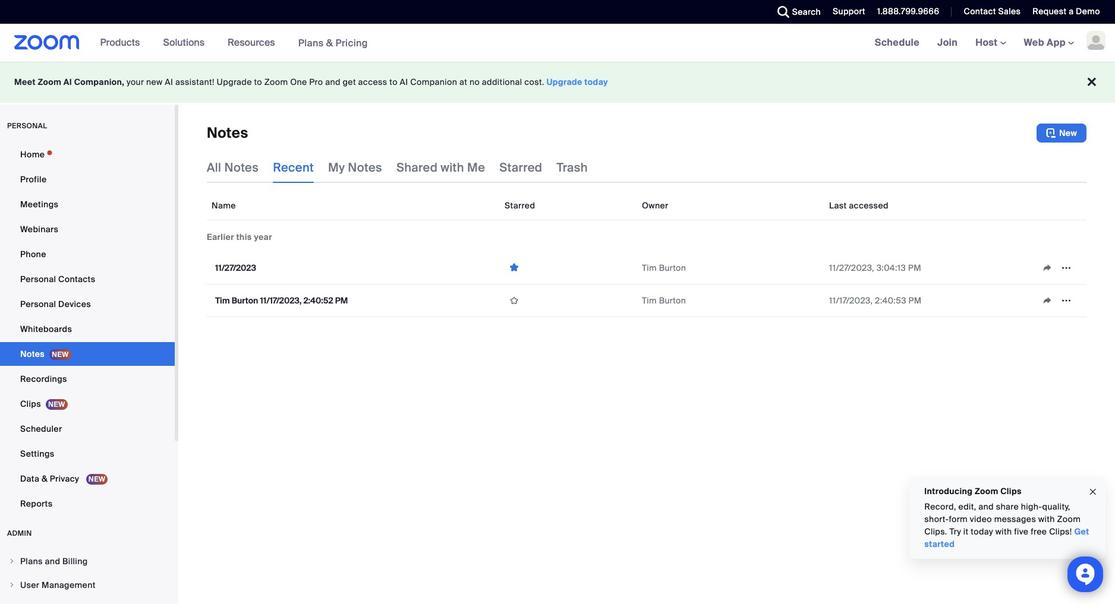 Task type: locate. For each thing, give the bounding box(es) containing it.
with
[[441, 160, 464, 175], [1039, 514, 1055, 525], [996, 527, 1012, 538]]

0 horizontal spatial clips
[[20, 399, 41, 410]]

clips inside clips 'link'
[[20, 399, 41, 410]]

2 tim burton from the top
[[642, 296, 687, 306]]

search button
[[769, 0, 824, 24]]

privacy
[[50, 474, 79, 485]]

schedule link
[[866, 24, 929, 62]]

2:40:53
[[875, 296, 907, 306]]

request
[[1033, 6, 1067, 17]]

shared
[[397, 160, 438, 175]]

share image
[[1038, 263, 1057, 273]]

sales
[[999, 6, 1021, 17]]

scheduler
[[20, 424, 62, 435]]

billing
[[62, 557, 88, 567]]

right image
[[8, 558, 15, 566]]

0 vertical spatial tim burton
[[642, 263, 687, 273]]

0 vertical spatial personal
[[20, 274, 56, 285]]

plans right right image
[[20, 557, 43, 567]]

0 horizontal spatial and
[[45, 557, 60, 567]]

2 11/17/2023, from the left
[[830, 296, 873, 306]]

plans for plans & pricing
[[298, 37, 324, 49]]

get
[[343, 77, 356, 87]]

last
[[830, 200, 847, 211]]

zoom
[[38, 77, 61, 87], [265, 77, 288, 87], [975, 487, 999, 497], [1058, 514, 1081, 525]]

0 vertical spatial today
[[585, 77, 608, 87]]

plans inside menu item
[[20, 557, 43, 567]]

upgrade right cost.
[[547, 77, 583, 87]]

join link
[[929, 24, 967, 62]]

11/27/2023,
[[830, 263, 875, 273]]

0 vertical spatial &
[[326, 37, 333, 49]]

0 vertical spatial with
[[441, 160, 464, 175]]

ai right new
[[165, 77, 173, 87]]

more options for 11/27/2023 image
[[1057, 263, 1077, 273]]

1 vertical spatial personal
[[20, 299, 56, 310]]

& for privacy
[[42, 474, 48, 485]]

demo
[[1077, 6, 1101, 17]]

0 horizontal spatial ai
[[64, 77, 72, 87]]

1 horizontal spatial &
[[326, 37, 333, 49]]

profile
[[20, 174, 47, 185]]

& inside product information 'navigation'
[[326, 37, 333, 49]]

1 application from the top
[[1038, 259, 1082, 277]]

1 tim burton from the top
[[642, 263, 687, 273]]

1 horizontal spatial and
[[325, 77, 341, 87]]

tim burton
[[642, 263, 687, 273], [642, 296, 687, 306]]

& right data
[[42, 474, 48, 485]]

2 vertical spatial and
[[45, 557, 60, 567]]

new button
[[1037, 124, 1087, 143]]

zoom inside record, edit, and share high-quality, short-form video messages with zoom clips. try it today with five free clips!
[[1058, 514, 1081, 525]]

2 vertical spatial with
[[996, 527, 1012, 538]]

personal menu menu
[[0, 143, 175, 517]]

& for pricing
[[326, 37, 333, 49]]

personal for personal devices
[[20, 299, 56, 310]]

0 horizontal spatial to
[[254, 77, 262, 87]]

2 horizontal spatial ai
[[400, 77, 408, 87]]

burton inside button
[[232, 296, 258, 306]]

1 horizontal spatial 11/17/2023,
[[830, 296, 873, 306]]

1 vertical spatial tim burton
[[642, 296, 687, 306]]

3:04:13
[[877, 263, 906, 273]]

0 vertical spatial starred
[[500, 160, 543, 175]]

personal down phone
[[20, 274, 56, 285]]

data
[[20, 474, 39, 485]]

0 horizontal spatial upgrade
[[217, 77, 252, 87]]

0 horizontal spatial with
[[441, 160, 464, 175]]

contacts
[[58, 274, 95, 285]]

right image
[[8, 582, 15, 589]]

quality,
[[1043, 502, 1071, 513]]

notes up recordings
[[20, 349, 45, 360]]

1 horizontal spatial plans
[[298, 37, 324, 49]]

assistant!
[[175, 77, 215, 87]]

1 horizontal spatial with
[[996, 527, 1012, 538]]

0 horizontal spatial 11/17/2023,
[[260, 296, 302, 306]]

11/27/2023 button
[[212, 260, 260, 276]]

admin menu menu
[[0, 551, 175, 605]]

1 upgrade from the left
[[217, 77, 252, 87]]

11/17/2023, down 11/27/2023,
[[830, 296, 873, 306]]

contact sales link
[[955, 0, 1024, 24], [964, 6, 1021, 17]]

2 ai from the left
[[165, 77, 173, 87]]

products button
[[100, 24, 145, 62]]

1.888.799.9666 button
[[869, 0, 943, 24], [878, 6, 940, 17]]

1 vertical spatial today
[[971, 527, 994, 538]]

1 horizontal spatial ai
[[165, 77, 173, 87]]

plans inside product information 'navigation'
[[298, 37, 324, 49]]

ai left "companion,"
[[64, 77, 72, 87]]

1 vertical spatial &
[[42, 474, 48, 485]]

pm right '2:40:53'
[[909, 296, 922, 306]]

0 vertical spatial application
[[1038, 259, 1082, 277]]

application up more options for tim burton 11/17/2023, 2:40:52 pm image
[[1038, 259, 1082, 277]]

tim for 11/27/2023
[[642, 263, 657, 273]]

recordings
[[20, 374, 67, 385]]

meet zoom ai companion, footer
[[0, 62, 1116, 103]]

banner
[[0, 24, 1116, 62]]

to right access
[[390, 77, 398, 87]]

search
[[793, 7, 821, 17]]

2 application from the top
[[1038, 292, 1082, 310]]

video
[[970, 514, 992, 525]]

whiteboards
[[20, 324, 72, 335]]

scheduler link
[[0, 418, 175, 441]]

& inside personal menu menu
[[42, 474, 48, 485]]

meet
[[14, 77, 36, 87]]

app
[[1047, 36, 1066, 49]]

clips up "scheduler"
[[20, 399, 41, 410]]

application down more options for 11/27/2023 image at the top right
[[1038, 292, 1082, 310]]

tim burton 11/17/2023, 2:40:52 pm
[[215, 296, 348, 306]]

pm
[[909, 263, 922, 273], [335, 296, 348, 306], [909, 296, 922, 306]]

admin
[[7, 529, 32, 539]]

0 horizontal spatial today
[[585, 77, 608, 87]]

notes inside personal menu menu
[[20, 349, 45, 360]]

my
[[328, 160, 345, 175]]

pm right "2:40:52" at the left
[[335, 296, 348, 306]]

2 horizontal spatial and
[[979, 502, 994, 513]]

1 horizontal spatial today
[[971, 527, 994, 538]]

11/17/2023, left "2:40:52" at the left
[[260, 296, 302, 306]]

user management
[[20, 580, 96, 591]]

2 horizontal spatial with
[[1039, 514, 1055, 525]]

pm right 3:04:13
[[909, 263, 922, 273]]

with up "free"
[[1039, 514, 1055, 525]]

1 vertical spatial plans
[[20, 557, 43, 567]]

product information navigation
[[91, 24, 377, 62]]

1 personal from the top
[[20, 274, 56, 285]]

user
[[20, 580, 39, 591]]

share image
[[1038, 296, 1057, 306]]

11/27/2023
[[215, 263, 256, 273]]

products
[[100, 36, 140, 49]]

short-
[[925, 514, 949, 525]]

personal up whiteboards
[[20, 299, 56, 310]]

plans up meet zoom ai companion, your new ai assistant! upgrade to zoom one pro and get access to ai companion at no additional cost. upgrade today
[[298, 37, 324, 49]]

to down resources dropdown button
[[254, 77, 262, 87]]

meetings link
[[0, 193, 175, 216]]

banner containing products
[[0, 24, 1116, 62]]

1 horizontal spatial to
[[390, 77, 398, 87]]

today
[[585, 77, 608, 87], [971, 527, 994, 538]]

all
[[207, 160, 221, 175]]

my notes
[[328, 160, 382, 175]]

clips up the share
[[1001, 487, 1022, 497]]

1 horizontal spatial upgrade
[[547, 77, 583, 87]]

introducing zoom clips
[[925, 487, 1022, 497]]

settings link
[[0, 443, 175, 466]]

1 vertical spatial application
[[1038, 292, 1082, 310]]

zoom up clips!
[[1058, 514, 1081, 525]]

& left pricing
[[326, 37, 333, 49]]

1 horizontal spatial clips
[[1001, 487, 1022, 497]]

it
[[964, 527, 969, 538]]

messages
[[995, 514, 1037, 525]]

and up video
[[979, 502, 994, 513]]

1 11/17/2023, from the left
[[260, 296, 302, 306]]

burton
[[659, 263, 687, 273], [232, 296, 258, 306], [659, 296, 687, 306]]

1 vertical spatial starred
[[505, 200, 536, 211]]

tabs of all notes page tab list
[[207, 152, 588, 183]]

tim burton for 11/17/2023, 2:40:53 pm
[[642, 296, 687, 306]]

1 vertical spatial and
[[979, 502, 994, 513]]

upgrade down product information 'navigation'
[[217, 77, 252, 87]]

trash
[[557, 160, 588, 175]]

0 horizontal spatial plans
[[20, 557, 43, 567]]

0 vertical spatial clips
[[20, 399, 41, 410]]

2 personal from the top
[[20, 299, 56, 310]]

personal
[[20, 274, 56, 285], [20, 299, 56, 310]]

application
[[1038, 259, 1082, 277], [1038, 292, 1082, 310]]

with down the messages
[[996, 527, 1012, 538]]

with left me
[[441, 160, 464, 175]]

plans & pricing
[[298, 37, 368, 49]]

ai left companion
[[400, 77, 408, 87]]

meet zoom ai companion, your new ai assistant! upgrade to zoom one pro and get access to ai companion at no additional cost. upgrade today
[[14, 77, 608, 87]]

starred inside the tabs of all notes page tab list
[[500, 160, 543, 175]]

all notes
[[207, 160, 259, 175]]

resources button
[[228, 24, 281, 62]]

0 vertical spatial plans
[[298, 37, 324, 49]]

0 vertical spatial and
[[325, 77, 341, 87]]

tim for tim burton 11/17/2023, 2:40:52 pm
[[642, 296, 657, 306]]

and left billing
[[45, 557, 60, 567]]

0 horizontal spatial &
[[42, 474, 48, 485]]

&
[[326, 37, 333, 49], [42, 474, 48, 485]]

plans & pricing link
[[298, 37, 368, 49], [298, 37, 368, 49]]

management
[[42, 580, 96, 591]]

11/27/2023 starred image
[[505, 262, 524, 274]]

started
[[925, 539, 955, 550]]

and left get
[[325, 77, 341, 87]]

plans and billing
[[20, 557, 88, 567]]

solutions button
[[163, 24, 210, 62]]



Task type: vqa. For each thing, say whether or not it's contained in the screenshot.
color Option
no



Task type: describe. For each thing, give the bounding box(es) containing it.
home
[[20, 149, 45, 160]]

zoom up edit,
[[975, 487, 999, 497]]

edit,
[[959, 502, 977, 513]]

pro
[[309, 77, 323, 87]]

try
[[950, 527, 962, 538]]

zoom left one
[[265, 77, 288, 87]]

companion
[[411, 77, 458, 87]]

2 to from the left
[[390, 77, 398, 87]]

shared with me
[[397, 160, 485, 175]]

1 vertical spatial clips
[[1001, 487, 1022, 497]]

phone link
[[0, 243, 175, 266]]

burton for 11/27/2023
[[659, 263, 687, 273]]

pricing
[[336, 37, 368, 49]]

share
[[996, 502, 1019, 513]]

and inside record, edit, and share high-quality, short-form video messages with zoom clips. try it today with five free clips!
[[979, 502, 994, 513]]

new
[[146, 77, 163, 87]]

high-
[[1021, 502, 1043, 513]]

companion,
[[74, 77, 125, 87]]

introducing
[[925, 487, 973, 497]]

3 ai from the left
[[400, 77, 408, 87]]

new
[[1060, 128, 1078, 139]]

request a demo
[[1033, 6, 1101, 17]]

notes up the all notes
[[207, 124, 248, 142]]

data & privacy
[[20, 474, 81, 485]]

record,
[[925, 502, 957, 513]]

me
[[468, 160, 485, 175]]

web app
[[1025, 36, 1066, 49]]

personal devices
[[20, 299, 91, 310]]

get started
[[925, 527, 1090, 550]]

11/17/2023, inside button
[[260, 296, 302, 306]]

2 upgrade from the left
[[547, 77, 583, 87]]

host
[[976, 36, 1001, 49]]

user management menu item
[[0, 575, 175, 597]]

and inside meet zoom ai companion, footer
[[325, 77, 341, 87]]

access
[[358, 77, 388, 87]]

cost.
[[525, 77, 545, 87]]

close image
[[1089, 486, 1099, 499]]

2:40:52
[[304, 296, 333, 306]]

reports link
[[0, 492, 175, 516]]

year
[[254, 232, 272, 243]]

solutions
[[163, 36, 205, 49]]

phone
[[20, 249, 46, 260]]

tim burton 11/17/2023, 2:40:52 pm unstarred image
[[505, 296, 524, 306]]

burton for tim burton 11/17/2023, 2:40:52 pm
[[659, 296, 687, 306]]

owner
[[642, 200, 669, 211]]

host button
[[976, 36, 1007, 49]]

and inside menu item
[[45, 557, 60, 567]]

notes link
[[0, 343, 175, 366]]

home link
[[0, 143, 175, 167]]

personal
[[7, 121, 47, 131]]

plans and billing menu item
[[0, 551, 175, 573]]

meetings navigation
[[866, 24, 1116, 62]]

application for 11/27/2023, 3:04:13 pm
[[1038, 259, 1082, 277]]

webinars link
[[0, 218, 175, 241]]

contact sales
[[964, 6, 1021, 17]]

a
[[1069, 6, 1074, 17]]

pm for 11/17/2023, 2:40:53 pm
[[909, 296, 922, 306]]

profile link
[[0, 168, 175, 192]]

pm inside button
[[335, 296, 348, 306]]

with inside the tabs of all notes page tab list
[[441, 160, 464, 175]]

recordings link
[[0, 368, 175, 391]]

upgrade today link
[[547, 77, 608, 87]]

11/27/2023, 3:04:13 pm
[[830, 263, 922, 273]]

zoom logo image
[[14, 35, 79, 50]]

profile picture image
[[1087, 31, 1106, 50]]

name
[[212, 200, 236, 211]]

clips!
[[1050, 527, 1073, 538]]

no
[[470, 77, 480, 87]]

whiteboards link
[[0, 318, 175, 341]]

meetings
[[20, 199, 58, 210]]

last accessed
[[830, 200, 889, 211]]

earlier this year
[[207, 232, 272, 243]]

more options for tim burton 11/17/2023, 2:40:52 pm image
[[1057, 296, 1077, 306]]

personal contacts
[[20, 274, 95, 285]]

1.888.799.9666
[[878, 6, 940, 17]]

your
[[127, 77, 144, 87]]

clips.
[[925, 527, 948, 538]]

notes right the my
[[348, 160, 382, 175]]

earlier
[[207, 232, 234, 243]]

zoom right meet
[[38, 77, 61, 87]]

tim burton 11/17/2023, 2:40:52 pm button
[[212, 293, 352, 309]]

resources
[[228, 36, 275, 49]]

record, edit, and share high-quality, short-form video messages with zoom clips. try it today with five free clips!
[[925, 502, 1081, 538]]

five
[[1015, 527, 1029, 538]]

join
[[938, 36, 958, 49]]

schedule
[[875, 36, 920, 49]]

get
[[1075, 527, 1090, 538]]

this
[[236, 232, 252, 243]]

reports
[[20, 499, 53, 510]]

devices
[[58, 299, 91, 310]]

webinars
[[20, 224, 58, 235]]

form
[[949, 514, 968, 525]]

1 ai from the left
[[64, 77, 72, 87]]

tim burton for 11/27/2023, 3:04:13 pm
[[642, 263, 687, 273]]

today inside meet zoom ai companion, footer
[[585, 77, 608, 87]]

pm for 11/27/2023, 3:04:13 pm
[[909, 263, 922, 273]]

web app button
[[1025, 36, 1075, 49]]

tim inside button
[[215, 296, 230, 306]]

1 to from the left
[[254, 77, 262, 87]]

plans for plans and billing
[[20, 557, 43, 567]]

notes right all
[[225, 160, 259, 175]]

11/17/2023, 2:40:53 pm
[[830, 296, 922, 306]]

personal devices link
[[0, 293, 175, 316]]

personal for personal contacts
[[20, 274, 56, 285]]

1 vertical spatial with
[[1039, 514, 1055, 525]]

at
[[460, 77, 468, 87]]

one
[[290, 77, 307, 87]]

application for 11/17/2023, 2:40:53 pm
[[1038, 292, 1082, 310]]

web
[[1025, 36, 1045, 49]]

today inside record, edit, and share high-quality, short-form video messages with zoom clips. try it today with five free clips!
[[971, 527, 994, 538]]



